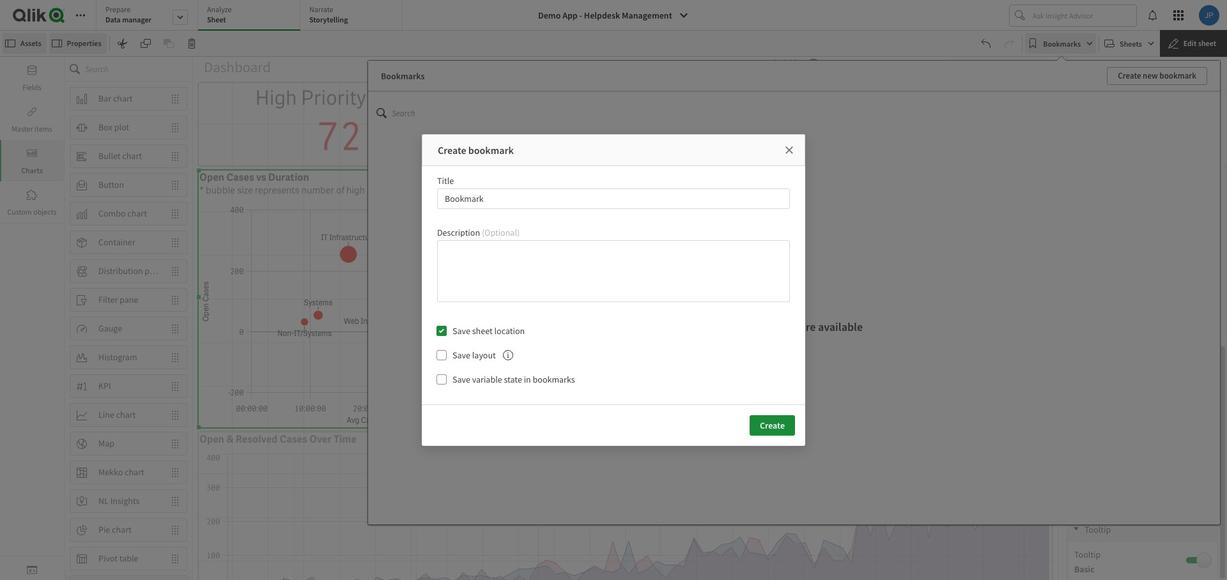 Task type: describe. For each thing, give the bounding box(es) containing it.
Ask Insight Advisor text field
[[1031, 5, 1137, 26]]

duration
[[268, 171, 309, 184]]

represents
[[255, 184, 300, 197]]

priority for 72
[[301, 85, 366, 111]]

tooltip for tooltip
[[1085, 524, 1112, 536]]

nl insights
[[98, 496, 140, 507]]

open cases vs duration * bubble size represents number of high priority open cases
[[200, 171, 447, 197]]

create button
[[750, 416, 795, 436]]

properties
[[67, 38, 101, 48]]

move image for histogram
[[164, 347, 187, 369]]

mekko
[[98, 467, 123, 478]]

copy image
[[140, 38, 151, 49]]

helpdesk
[[584, 10, 620, 21]]

combo
[[98, 208, 126, 219]]

puzzle image
[[27, 190, 37, 200]]

save for save variable state in bookmarks
[[453, 374, 471, 386]]

move image for mekko chart
[[164, 462, 187, 484]]

low priority cases button
[[772, 83, 1052, 165]]

custom objects
[[7, 207, 57, 217]]

chart
[[1098, 70, 1119, 81]]

combo chart
[[98, 208, 147, 219]]

state
[[504, 374, 522, 386]]

narrate
[[310, 4, 334, 14]]

table
[[119, 553, 138, 565]]

fields button
[[0, 57, 64, 98]]

create new bookmark button
[[1108, 67, 1208, 85]]

sheets
[[1120, 39, 1143, 48]]

bullet chart
[[98, 150, 142, 162]]

basic
[[1075, 564, 1095, 576]]

appearance tab panel
[[1069, 135, 1228, 581]]

description
[[437, 227, 480, 239]]

cases
[[423, 184, 447, 197]]

object image
[[27, 148, 37, 159]]

create new bookmark
[[1119, 70, 1197, 81]]

bubble
[[206, 184, 235, 197]]

filter pane
[[98, 294, 138, 306]]

custom objects button
[[0, 182, 64, 223]]

triangle bottom image
[[1069, 526, 1085, 533]]

high priority cases 72
[[255, 85, 424, 163]]

suggestions
[[1121, 70, 1167, 81]]

time
[[334, 433, 357, 446]]

title
[[437, 175, 454, 187]]

button
[[98, 179, 124, 191]]

variable
[[472, 374, 502, 386]]

bullet
[[98, 150, 121, 162]]

72
[[316, 111, 363, 163]]

prepare
[[106, 4, 131, 14]]

move image for nl insights
[[164, 491, 187, 513]]

tab list inside application
[[96, 0, 407, 32]]

1 horizontal spatial bookmarks
[[742, 320, 798, 334]]

narrate storytelling
[[310, 4, 348, 24]]

priority inside low priority cases button
[[872, 85, 937, 111]]

size
[[237, 184, 253, 197]]

chart for pie chart
[[112, 524, 132, 536]]

move image for bullet chart
[[164, 145, 187, 167]]

open
[[400, 184, 421, 197]]

open & resolved cases over time
[[200, 433, 357, 446]]

move image for distribution plot
[[164, 261, 187, 282]]

insights
[[110, 496, 140, 507]]

save variable state in bookmarks
[[453, 374, 575, 386]]

mekko chart
[[98, 467, 144, 478]]

properties button
[[49, 33, 107, 54]]

-
[[580, 10, 583, 21]]

new
[[1143, 70, 1159, 81]]

create for bookmark
[[438, 144, 467, 157]]

database image
[[27, 65, 37, 75]]

master items button
[[0, 98, 64, 140]]

storytelling
[[310, 15, 348, 24]]

tooltip for tooltip basic
[[1075, 549, 1101, 561]]

bookmark inside create new bookmark button
[[1160, 70, 1197, 81]]

are
[[800, 320, 816, 334]]

create for new
[[1119, 70, 1142, 81]]

vs
[[256, 171, 266, 184]]

pie chart
[[98, 524, 132, 536]]

move image for pie chart
[[164, 520, 187, 541]]

bar chart
[[98, 93, 133, 104]]

move image for box plot
[[164, 117, 187, 138]]

chart for line chart
[[116, 409, 136, 421]]

data
[[106, 15, 121, 24]]

layout
[[472, 350, 496, 361]]

bar
[[98, 93, 111, 104]]

variables image
[[27, 565, 37, 576]]

prepare data manager
[[106, 4, 152, 24]]

open for open cases vs duration * bubble size represents number of high priority open cases
[[200, 171, 224, 184]]

chart for bar chart
[[113, 93, 133, 104]]

line chart
[[98, 409, 136, 421]]

sheet for save
[[472, 326, 493, 337]]

edit sheet button
[[1160, 30, 1228, 57]]

cut image
[[117, 38, 128, 49]]

map
[[98, 438, 114, 450]]

delete image
[[186, 38, 197, 49]]

assets button
[[3, 33, 46, 54]]

pivot
[[98, 553, 118, 565]]

move image for combo chart
[[164, 203, 187, 225]]

fields
[[23, 82, 41, 92]]

low
[[830, 85, 868, 111]]

assets
[[20, 38, 41, 48]]

nl
[[98, 496, 109, 507]]

include the layout, for example, sorting and presentation of charts image
[[503, 350, 513, 361]]

filter
[[98, 294, 118, 306]]

distribution plot
[[98, 265, 160, 277]]

create bookmark dialog
[[422, 134, 806, 446]]

items
[[35, 124, 52, 134]]

description (optional)
[[437, 227, 520, 239]]

analyze sheet
[[207, 4, 232, 24]]

cases for low priority cases
[[941, 85, 994, 111]]

high
[[255, 85, 297, 111]]

edit sheet
[[1184, 38, 1217, 48]]



Task type: vqa. For each thing, say whether or not it's contained in the screenshot.
Properties button
yes



Task type: locate. For each thing, give the bounding box(es) containing it.
plot for box plot
[[114, 122, 129, 133]]

cases for high priority cases 72
[[370, 85, 424, 111]]

save
[[453, 326, 471, 337], [453, 350, 471, 361], [453, 374, 471, 386]]

move image
[[164, 88, 187, 110], [164, 203, 187, 225], [164, 232, 187, 254], [164, 261, 187, 282], [164, 433, 187, 455], [164, 520, 187, 541], [164, 577, 187, 581]]

move image for button
[[164, 174, 187, 196]]

sheet for edit
[[1199, 38, 1217, 48]]

move image for kpi
[[164, 376, 187, 397]]

save for save sheet location
[[453, 326, 471, 337]]

2 vertical spatial create
[[760, 420, 785, 432]]

kpi
[[98, 381, 111, 392]]

bookmarks
[[1044, 39, 1081, 48], [381, 70, 425, 82]]

save left variable
[[453, 374, 471, 386]]

tab list containing prepare
[[96, 0, 407, 32]]

demo
[[538, 10, 561, 21]]

sheet inside "edit sheet" button
[[1199, 38, 1217, 48]]

2 horizontal spatial priority
[[872, 85, 937, 111]]

move image for bar chart
[[164, 88, 187, 110]]

sheet
[[1199, 38, 1217, 48], [472, 326, 493, 337]]

6 move image from the top
[[164, 520, 187, 541]]

demo app - helpdesk management
[[538, 10, 673, 21]]

sheet inside "create bookmark" dialog
[[472, 326, 493, 337]]

open left &
[[200, 433, 224, 446]]

1 vertical spatial bookmarks
[[533, 374, 575, 386]]

chart right combo
[[127, 208, 147, 219]]

3 move image from the top
[[164, 232, 187, 254]]

4 move image from the top
[[164, 289, 187, 311]]

2 save from the top
[[453, 350, 471, 361]]

cases inside button
[[941, 85, 994, 111]]

save layout
[[453, 350, 496, 361]]

1 vertical spatial search text field
[[392, 101, 1218, 125]]

chart right pie
[[112, 524, 132, 536]]

bookmarks right the no
[[742, 320, 798, 334]]

undo image
[[982, 38, 992, 49]]

8 move image from the top
[[164, 404, 187, 426]]

2 priority from the left
[[602, 85, 668, 111]]

create
[[1119, 70, 1142, 81], [438, 144, 467, 157], [760, 420, 785, 432]]

of
[[336, 184, 345, 197]]

0 horizontal spatial sheet
[[472, 326, 493, 337]]

move image
[[164, 117, 187, 138], [164, 145, 187, 167], [164, 174, 187, 196], [164, 289, 187, 311], [164, 318, 187, 340], [164, 347, 187, 369], [164, 376, 187, 397], [164, 404, 187, 426], [164, 462, 187, 484], [164, 491, 187, 513], [164, 548, 187, 570]]

bookmark
[[1160, 70, 1197, 81], [469, 144, 514, 157]]

2 vertical spatial save
[[453, 374, 471, 386]]

Search text field
[[85, 57, 192, 81], [392, 101, 1218, 125]]

cases inside open cases vs duration * bubble size represents number of high priority open cases
[[226, 171, 254, 184]]

2 open from the top
[[200, 433, 224, 446]]

tab
[[1069, 143, 1228, 167]]

1 move image from the top
[[164, 88, 187, 110]]

chart right line
[[116, 409, 136, 421]]

tab list
[[96, 0, 407, 32]]

1 vertical spatial open
[[200, 433, 224, 446]]

open for open & resolved cases over time
[[200, 433, 224, 446]]

bookmarks inside "button"
[[1044, 39, 1081, 48]]

tooltip up tooltip basic in the bottom right of the page
[[1085, 524, 1112, 536]]

priority
[[367, 184, 398, 197]]

0 horizontal spatial priority
[[301, 85, 366, 111]]

chart
[[113, 93, 133, 104], [122, 150, 142, 162], [127, 208, 147, 219], [116, 409, 136, 421], [125, 467, 144, 478], [112, 524, 132, 536]]

cases inside high priority cases 72
[[370, 85, 424, 111]]

in
[[524, 374, 531, 386]]

&
[[226, 433, 234, 446]]

chart right mekko
[[125, 467, 144, 478]]

low priority cases
[[830, 85, 994, 111]]

0 vertical spatial open
[[200, 171, 224, 184]]

1 vertical spatial tooltip
[[1075, 549, 1101, 561]]

1 horizontal spatial bookmarks
[[1044, 39, 1081, 48]]

5 move image from the top
[[164, 433, 187, 455]]

1 horizontal spatial search text field
[[392, 101, 1218, 125]]

Description(Optional) text field
[[437, 240, 790, 303]]

save left the layout
[[453, 350, 471, 361]]

resolved
[[236, 433, 278, 446]]

cases for medium priority cases 142
[[672, 85, 725, 111]]

search text field down copy icon
[[85, 57, 192, 81]]

0 vertical spatial bookmarks
[[742, 320, 798, 334]]

sheet up the layout
[[472, 326, 493, 337]]

box
[[98, 122, 112, 133]]

*
[[200, 184, 204, 197]]

no bookmarks are available
[[726, 320, 863, 334]]

analyze
[[207, 4, 232, 14]]

(optional)
[[482, 227, 520, 239]]

9 move image from the top
[[164, 462, 187, 484]]

1 save from the top
[[453, 326, 471, 337]]

manager
[[122, 15, 152, 24]]

1 vertical spatial bookmark
[[469, 144, 514, 157]]

master items
[[12, 124, 52, 134]]

0 vertical spatial save
[[453, 326, 471, 337]]

priority inside high priority cases 72
[[301, 85, 366, 111]]

2 move image from the top
[[164, 145, 187, 167]]

create bookmark
[[438, 144, 514, 157]]

1 vertical spatial bookmarks
[[381, 70, 425, 82]]

cases
[[370, 85, 424, 111], [672, 85, 725, 111], [941, 85, 994, 111], [226, 171, 254, 184], [280, 433, 307, 446]]

chart right the bar
[[113, 93, 133, 104]]

gauge
[[98, 323, 122, 334]]

application containing 72
[[0, 0, 1228, 581]]

1 open from the top
[[200, 171, 224, 184]]

medium
[[527, 85, 598, 111]]

chart for combo chart
[[127, 208, 147, 219]]

medium priority cases 142
[[527, 85, 725, 163]]

priority inside medium priority cases 142
[[602, 85, 668, 111]]

3 priority from the left
[[872, 85, 937, 111]]

save sheet location
[[453, 326, 525, 337]]

demo app - helpdesk management button
[[531, 5, 697, 26]]

move image for container
[[164, 232, 187, 254]]

move image for map
[[164, 433, 187, 455]]

app
[[563, 10, 578, 21]]

charts button
[[0, 140, 64, 182]]

1 horizontal spatial bookmark
[[1160, 70, 1197, 81]]

priority
[[301, 85, 366, 111], [602, 85, 668, 111], [872, 85, 937, 111]]

objects
[[33, 207, 57, 217]]

plot for distribution plot
[[145, 265, 160, 277]]

box plot
[[98, 122, 129, 133]]

open inside open cases vs duration * bubble size represents number of high priority open cases
[[200, 171, 224, 184]]

move image for pivot table
[[164, 548, 187, 570]]

142
[[591, 111, 661, 163]]

available
[[818, 320, 863, 334]]

open left 'size'
[[200, 171, 224, 184]]

open
[[200, 171, 224, 184], [200, 433, 224, 446]]

sheet
[[207, 15, 226, 24]]

close image
[[785, 145, 795, 155]]

6 move image from the top
[[164, 347, 187, 369]]

chart for mekko chart
[[125, 467, 144, 478]]

bookmark inside "create bookmark" dialog
[[469, 144, 514, 157]]

cases inside medium priority cases 142
[[672, 85, 725, 111]]

11 move image from the top
[[164, 548, 187, 570]]

0 horizontal spatial search text field
[[85, 57, 192, 81]]

7 move image from the top
[[164, 376, 187, 397]]

0 vertical spatial search text field
[[85, 57, 192, 81]]

3 move image from the top
[[164, 174, 187, 196]]

management
[[622, 10, 673, 21]]

10 move image from the top
[[164, 491, 187, 513]]

tooltip
[[1085, 524, 1112, 536], [1075, 549, 1101, 561]]

bookmarks button
[[1026, 33, 1097, 54]]

master
[[12, 124, 33, 134]]

application
[[0, 0, 1228, 581]]

0 horizontal spatial plot
[[114, 122, 129, 133]]

1 priority from the left
[[301, 85, 366, 111]]

1 horizontal spatial create
[[760, 420, 785, 432]]

save up save layout
[[453, 326, 471, 337]]

2 horizontal spatial create
[[1119, 70, 1142, 81]]

plot
[[114, 122, 129, 133], [145, 265, 160, 277]]

line
[[98, 409, 114, 421]]

chart right bullet
[[122, 150, 142, 162]]

bookmarks right the in
[[533, 374, 575, 386]]

0 horizontal spatial bookmarks
[[533, 374, 575, 386]]

1 vertical spatial save
[[453, 350, 471, 361]]

tooltip basic
[[1075, 549, 1101, 576]]

0 vertical spatial bookmark
[[1160, 70, 1197, 81]]

0 horizontal spatial create
[[438, 144, 467, 157]]

3 save from the top
[[453, 374, 471, 386]]

1 move image from the top
[[164, 117, 187, 138]]

plot right box
[[114, 122, 129, 133]]

edit
[[1184, 38, 1197, 48]]

histogram
[[98, 352, 137, 363]]

Title text field
[[437, 189, 790, 209]]

distribution
[[98, 265, 143, 277]]

1 horizontal spatial plot
[[145, 265, 160, 277]]

0 vertical spatial plot
[[114, 122, 129, 133]]

7 move image from the top
[[164, 577, 187, 581]]

4 move image from the top
[[164, 261, 187, 282]]

1 horizontal spatial sheet
[[1199, 38, 1217, 48]]

1 vertical spatial create
[[438, 144, 467, 157]]

1 horizontal spatial priority
[[602, 85, 668, 111]]

1 vertical spatial sheet
[[472, 326, 493, 337]]

save for save layout
[[453, 350, 471, 361]]

pivot table
[[98, 553, 138, 565]]

chart for bullet chart
[[122, 150, 142, 162]]

tooltip up basic
[[1075, 549, 1101, 561]]

0 vertical spatial sheet
[[1199, 38, 1217, 48]]

pane
[[120, 294, 138, 306]]

plot right distribution
[[145, 265, 160, 277]]

link image
[[27, 107, 37, 117]]

0 horizontal spatial bookmarks
[[381, 70, 425, 82]]

tab inside application
[[1069, 143, 1228, 167]]

1 vertical spatial plot
[[145, 265, 160, 277]]

0 vertical spatial bookmarks
[[1044, 39, 1081, 48]]

move image for gauge
[[164, 318, 187, 340]]

0 vertical spatial tooltip
[[1085, 524, 1112, 536]]

pie
[[98, 524, 110, 536]]

bookmarks inside "create bookmark" dialog
[[533, 374, 575, 386]]

2 move image from the top
[[164, 203, 187, 225]]

sheet right edit
[[1199, 38, 1217, 48]]

5 move image from the top
[[164, 318, 187, 340]]

search text field up close icon
[[392, 101, 1218, 125]]

number
[[302, 184, 334, 197]]

0 vertical spatial create
[[1119, 70, 1142, 81]]

priority for 142
[[602, 85, 668, 111]]

move image for line chart
[[164, 404, 187, 426]]

sheets button
[[1102, 33, 1158, 54]]

bookmarks
[[742, 320, 798, 334], [533, 374, 575, 386]]

custom
[[7, 207, 32, 217]]

no
[[726, 320, 740, 334]]

0 horizontal spatial bookmark
[[469, 144, 514, 157]]

container
[[98, 237, 135, 248]]

move image for filter pane
[[164, 289, 187, 311]]



